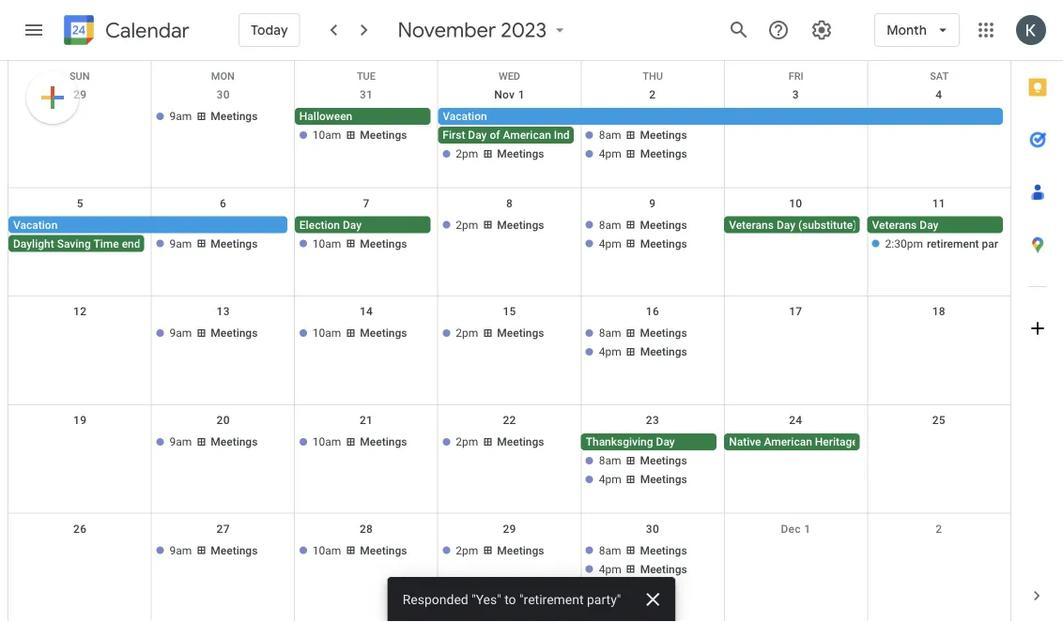 Task type: locate. For each thing, give the bounding box(es) containing it.
heritage inside button
[[815, 436, 858, 449]]

3 10am from the top
[[313, 327, 341, 340]]

10am
[[313, 129, 341, 142], [313, 237, 341, 250], [313, 327, 341, 340], [313, 436, 341, 449], [313, 544, 341, 557]]

thanksgiving day
[[586, 436, 675, 449]]

9am for 27
[[170, 544, 192, 557]]

1 horizontal spatial 30
[[646, 523, 659, 536]]

vacation for first
[[443, 110, 487, 123]]

veterans left (substitute)
[[729, 218, 774, 232]]

0 horizontal spatial vacation
[[13, 218, 58, 232]]

9am
[[170, 110, 192, 123], [170, 237, 192, 250], [170, 327, 192, 340], [170, 436, 192, 449], [170, 544, 192, 557]]

1 horizontal spatial 1
[[804, 523, 811, 536]]

21
[[360, 414, 373, 427]]

5 4pm from the top
[[599, 563, 622, 576]]

8am inside "cell"
[[599, 454, 621, 468]]

3 9am from the top
[[170, 327, 192, 340]]

25
[[932, 414, 946, 427]]

0 vertical spatial 30
[[217, 88, 230, 101]]

tab list
[[1012, 61, 1063, 570]]

heritage right native
[[815, 436, 858, 449]]

5 10am from the top
[[313, 544, 341, 557]]

1 vertical spatial american
[[764, 436, 812, 449]]

11
[[932, 197, 946, 210]]

day inside button
[[343, 218, 362, 232]]

election day
[[299, 218, 362, 232]]

1 vertical spatial 2
[[936, 523, 942, 536]]

vacation for daylight
[[13, 218, 58, 232]]

14
[[360, 305, 373, 319]]

(substitute)
[[798, 218, 857, 232]]

1 for nov 1
[[518, 88, 525, 101]]

4 8am from the top
[[599, 454, 621, 468]]

first
[[443, 129, 465, 142]]

cell containing election day
[[295, 217, 438, 254]]

2:30pm
[[885, 237, 923, 250]]

1 row from the top
[[8, 61, 1011, 82]]

2 9am from the top
[[170, 237, 192, 250]]

heritage
[[588, 129, 631, 142], [815, 436, 858, 449]]

10am for 21
[[313, 436, 341, 449]]

0 horizontal spatial american
[[503, 129, 551, 142]]

24
[[789, 414, 803, 427]]

0 vertical spatial vacation button
[[438, 108, 1003, 125]]

6 row from the top
[[8, 514, 1011, 623]]

5 8am from the top
[[599, 544, 621, 557]]

2pm
[[456, 147, 478, 161], [456, 218, 478, 232], [456, 327, 478, 340], [456, 436, 478, 449], [456, 544, 478, 557]]

cell containing veterans day
[[867, 217, 1011, 254]]

day for election day
[[343, 218, 362, 232]]

1 horizontal spatial month
[[887, 22, 927, 38]]

0 horizontal spatial 30
[[217, 88, 230, 101]]

"yes"
[[472, 592, 501, 608]]

29
[[73, 88, 87, 101], [503, 523, 516, 536]]

november 2023 button
[[391, 17, 577, 43]]

cell containing thanksgiving day
[[581, 434, 724, 490]]

tue
[[357, 70, 376, 82]]

calendar heading
[[101, 17, 190, 44]]

1 vertical spatial heritage
[[815, 436, 858, 449]]

thanksgiving day button
[[581, 434, 717, 451]]

veterans
[[729, 218, 774, 232], [872, 218, 917, 232]]

1 9am from the top
[[170, 110, 192, 123]]

vacation button
[[438, 108, 1003, 125], [8, 217, 287, 234]]

8am for 16
[[599, 327, 621, 340]]

0 horizontal spatial month
[[634, 129, 666, 142]]

30 down the thanksgiving day button
[[646, 523, 659, 536]]

month inside 'vacation first day of american indian heritage month'
[[634, 129, 666, 142]]

american inside 'vacation first day of american indian heritage month'
[[503, 129, 551, 142]]

fri
[[789, 70, 804, 82]]

2 8am from the top
[[599, 218, 621, 232]]

2 4pm from the top
[[599, 237, 622, 250]]

daylight saving time ends button
[[8, 235, 146, 252]]

month
[[887, 22, 927, 38], [634, 129, 666, 142]]

vacation button down 3
[[438, 108, 1003, 125]]

0 horizontal spatial vacation button
[[8, 217, 287, 234]]

vacation up daylight on the left of the page
[[13, 218, 58, 232]]

calendar element
[[60, 11, 190, 53]]

2 2pm from the top
[[456, 218, 478, 232]]

2 veterans from the left
[[872, 218, 917, 232]]

1 horizontal spatial heritage
[[815, 436, 858, 449]]

4 2pm from the top
[[456, 436, 478, 449]]

veterans inside "cell"
[[872, 218, 917, 232]]

american right of
[[503, 129, 551, 142]]

american inside button
[[764, 436, 812, 449]]

thanksgiving
[[586, 436, 653, 449]]

1 horizontal spatial 29
[[503, 523, 516, 536]]

settings menu image
[[811, 19, 833, 41]]

first day of american indian heritage month button
[[438, 127, 666, 144]]

vacation inside 'vacation first day of american indian heritage month'
[[443, 110, 487, 123]]

4 row from the top
[[8, 297, 1011, 406]]

0 horizontal spatial veterans
[[729, 218, 774, 232]]

meetings
[[211, 110, 258, 123], [360, 129, 407, 142], [640, 129, 687, 142], [497, 147, 544, 161], [640, 147, 687, 161], [497, 218, 544, 232], [640, 218, 687, 232], [211, 237, 258, 250], [360, 237, 407, 250], [640, 237, 687, 250], [211, 327, 258, 340], [360, 327, 407, 340], [497, 327, 544, 340], [640, 327, 687, 340], [640, 346, 687, 359], [211, 436, 258, 449], [360, 436, 407, 449], [497, 436, 544, 449], [640, 454, 687, 468], [640, 473, 687, 486], [211, 544, 258, 557], [360, 544, 407, 557], [497, 544, 544, 557], [640, 544, 687, 557], [640, 563, 687, 576]]

0 vertical spatial 29
[[73, 88, 87, 101]]

party
[[982, 237, 1008, 250]]

halloween button
[[295, 108, 430, 125]]

4pm for 2
[[599, 147, 622, 161]]

vacation inside the vacation daylight saving time ends
[[13, 218, 58, 232]]

1 right nov
[[518, 88, 525, 101]]

5 row from the top
[[8, 406, 1011, 514]]

native american heritage day button
[[724, 434, 880, 451]]

1 horizontal spatial vacation button
[[438, 108, 1003, 125]]

9am for 6
[[170, 237, 192, 250]]

vacation
[[443, 110, 487, 123], [13, 218, 58, 232]]

0 horizontal spatial 2
[[649, 88, 656, 101]]

5 9am from the top
[[170, 544, 192, 557]]

0 vertical spatial heritage
[[588, 129, 631, 142]]

day inside 'vacation first day of american indian heritage month'
[[468, 129, 487, 142]]

1 horizontal spatial veterans
[[872, 218, 917, 232]]

29 up to
[[503, 523, 516, 536]]

row
[[8, 61, 1011, 82], [8, 80, 1011, 188], [8, 188, 1011, 297], [8, 297, 1011, 406], [8, 406, 1011, 514], [8, 514, 1011, 623]]

month right the settings menu image
[[887, 22, 927, 38]]

of
[[490, 129, 500, 142]]

1 horizontal spatial 2
[[936, 523, 942, 536]]

2pm for 22
[[456, 436, 478, 449]]

sun
[[69, 70, 90, 82]]

4 9am from the top
[[170, 436, 192, 449]]

american down the 24 on the bottom
[[764, 436, 812, 449]]

10am for 14
[[313, 327, 341, 340]]

1 horizontal spatial vacation
[[443, 110, 487, 123]]

month down the thu
[[634, 129, 666, 142]]

1 veterans from the left
[[729, 218, 774, 232]]

day for veterans day (substitute)
[[777, 218, 796, 232]]

1 8am from the top
[[599, 129, 621, 142]]

12
[[73, 305, 87, 319]]

30
[[217, 88, 230, 101], [646, 523, 659, 536]]

thu
[[643, 70, 663, 82]]

veterans day (substitute) button
[[724, 217, 860, 234]]

november 2023
[[398, 17, 547, 43]]

vacation up first
[[443, 110, 487, 123]]

28
[[360, 523, 373, 536]]

native american heritage day
[[729, 436, 880, 449]]

dec
[[781, 523, 801, 536]]

3 4pm from the top
[[599, 346, 622, 359]]

heritage right indian
[[588, 129, 631, 142]]

0 vertical spatial american
[[503, 129, 551, 142]]

2pm for 8
[[456, 218, 478, 232]]

month button
[[875, 8, 960, 53]]

1
[[518, 88, 525, 101], [804, 523, 811, 536]]

veterans up 2:30pm
[[872, 218, 917, 232]]

vacation button up ends
[[8, 217, 287, 234]]

row containing 12
[[8, 297, 1011, 406]]

mon
[[211, 70, 235, 82]]

veterans for veterans day
[[872, 218, 917, 232]]

1 vertical spatial vacation
[[13, 218, 58, 232]]

election
[[299, 218, 340, 232]]

1 vertical spatial vacation button
[[8, 217, 287, 234]]

2023
[[501, 17, 547, 43]]

30 down mon
[[217, 88, 230, 101]]

0 horizontal spatial heritage
[[588, 129, 631, 142]]

4pm
[[599, 147, 622, 161], [599, 237, 622, 250], [599, 346, 622, 359], [599, 473, 622, 486], [599, 563, 622, 576]]

to
[[505, 592, 516, 608]]

0 vertical spatial vacation
[[443, 110, 487, 123]]

8am
[[599, 129, 621, 142], [599, 218, 621, 232], [599, 327, 621, 340], [599, 454, 621, 468], [599, 544, 621, 557]]

0 horizontal spatial 1
[[518, 88, 525, 101]]

1 for dec 1
[[804, 523, 811, 536]]

2 row from the top
[[8, 80, 1011, 188]]

grid
[[8, 61, 1011, 623]]

nov 1
[[494, 88, 525, 101]]

1 vertical spatial 29
[[503, 523, 516, 536]]

0 vertical spatial 1
[[518, 88, 525, 101]]

grid containing 29
[[8, 61, 1011, 623]]

vacation button for first day of american indian heritage month
[[438, 108, 1003, 125]]

3 8am from the top
[[599, 327, 621, 340]]

day
[[468, 129, 487, 142], [343, 218, 362, 232], [777, 218, 796, 232], [920, 218, 939, 232], [656, 436, 675, 449], [861, 436, 880, 449]]

row containing 5
[[8, 188, 1011, 297]]

16
[[646, 305, 659, 319]]

ends
[[122, 237, 146, 250]]

month inside popup button
[[887, 22, 927, 38]]

cell containing halloween
[[295, 108, 438, 164]]

1 4pm from the top
[[599, 147, 622, 161]]

wed
[[499, 70, 520, 82]]

american
[[503, 129, 551, 142], [764, 436, 812, 449]]

party"
[[587, 592, 621, 608]]

1 horizontal spatial american
[[764, 436, 812, 449]]

1 vertical spatial 1
[[804, 523, 811, 536]]

1 vertical spatial month
[[634, 129, 666, 142]]

cell
[[8, 108, 152, 164], [295, 108, 438, 164], [438, 108, 1011, 164], [581, 108, 724, 164], [724, 108, 868, 164], [868, 108, 1011, 164], [8, 217, 295, 254], [295, 217, 438, 254], [581, 217, 724, 254], [867, 217, 1011, 254], [8, 325, 152, 363], [581, 325, 724, 363], [724, 325, 868, 363], [8, 434, 152, 490], [581, 434, 724, 490], [868, 434, 1011, 490], [8, 542, 152, 580], [581, 542, 724, 580], [724, 542, 868, 580], [868, 542, 1011, 580]]

2pm for 15
[[456, 327, 478, 340]]

2
[[649, 88, 656, 101], [936, 523, 942, 536]]

day for thanksgiving day
[[656, 436, 675, 449]]

1 right dec
[[804, 523, 811, 536]]

3 row from the top
[[8, 188, 1011, 297]]

9am for 20
[[170, 436, 192, 449]]

3 2pm from the top
[[456, 327, 478, 340]]

5 2pm from the top
[[456, 544, 478, 557]]

4 10am from the top
[[313, 436, 341, 449]]

29 down 'sun'
[[73, 88, 87, 101]]

8am for 2
[[599, 129, 621, 142]]

0 vertical spatial month
[[887, 22, 927, 38]]



Task type: describe. For each thing, give the bounding box(es) containing it.
1 vertical spatial 30
[[646, 523, 659, 536]]

7
[[363, 197, 370, 210]]

responded
[[403, 592, 468, 608]]

2pm for 29
[[456, 544, 478, 557]]

row containing 29
[[8, 80, 1011, 188]]

election day button
[[295, 217, 430, 234]]

daylight
[[13, 237, 54, 250]]

calendar
[[105, 17, 190, 44]]

4pm for 16
[[599, 346, 622, 359]]

0 vertical spatial 2
[[649, 88, 656, 101]]

day for veterans day
[[920, 218, 939, 232]]

15
[[503, 305, 516, 319]]

19
[[73, 414, 87, 427]]

november
[[398, 17, 496, 43]]

0 horizontal spatial 29
[[73, 88, 87, 101]]

2 10am from the top
[[313, 237, 341, 250]]

2:30pm retirement party
[[885, 237, 1008, 250]]

main drawer image
[[23, 19, 45, 41]]

nov
[[494, 88, 515, 101]]

saving
[[57, 237, 91, 250]]

vacation first day of american indian heritage month
[[443, 110, 666, 142]]

1 2pm from the top
[[456, 147, 478, 161]]

row containing sun
[[8, 61, 1011, 82]]

8am for 9
[[599, 218, 621, 232]]

vacation daylight saving time ends
[[13, 218, 146, 250]]

vacation button for daylight saving time ends
[[8, 217, 287, 234]]

sat
[[930, 70, 949, 82]]

26
[[73, 523, 87, 536]]

today button
[[239, 8, 300, 53]]

responded "yes" to "retirement party"
[[403, 592, 621, 608]]

veterans day button
[[867, 217, 1003, 234]]

veterans day (substitute)
[[729, 218, 857, 232]]

dec 1
[[781, 523, 811, 536]]

3
[[793, 88, 799, 101]]

today
[[251, 22, 288, 38]]

4 4pm from the top
[[599, 473, 622, 486]]

4pm for 30
[[599, 563, 622, 576]]

6
[[220, 197, 227, 210]]

row containing 19
[[8, 406, 1011, 514]]

17
[[789, 305, 803, 319]]

retirement
[[927, 237, 979, 250]]

halloween
[[299, 110, 353, 123]]

8am for 30
[[599, 544, 621, 557]]

8
[[506, 197, 513, 210]]

indian
[[554, 129, 585, 142]]

18
[[932, 305, 946, 319]]

4
[[936, 88, 942, 101]]

22
[[503, 414, 516, 427]]

10am for 28
[[313, 544, 341, 557]]

veterans for veterans day (substitute)
[[729, 218, 774, 232]]

time
[[93, 237, 119, 250]]

9
[[649, 197, 656, 210]]

31
[[360, 88, 373, 101]]

13
[[217, 305, 230, 319]]

23
[[646, 414, 659, 427]]

27
[[217, 523, 230, 536]]

"retirement
[[519, 592, 584, 608]]

5
[[77, 197, 83, 210]]

row containing 26
[[8, 514, 1011, 623]]

20
[[217, 414, 230, 427]]

4pm for 9
[[599, 237, 622, 250]]

heritage inside 'vacation first day of american indian heritage month'
[[588, 129, 631, 142]]

9am for 30
[[170, 110, 192, 123]]

veterans day
[[872, 218, 939, 232]]

9am for 13
[[170, 327, 192, 340]]

native
[[729, 436, 761, 449]]

10
[[789, 197, 803, 210]]

1 10am from the top
[[313, 129, 341, 142]]



Task type: vqa. For each thing, say whether or not it's contained in the screenshot.
middle that
no



